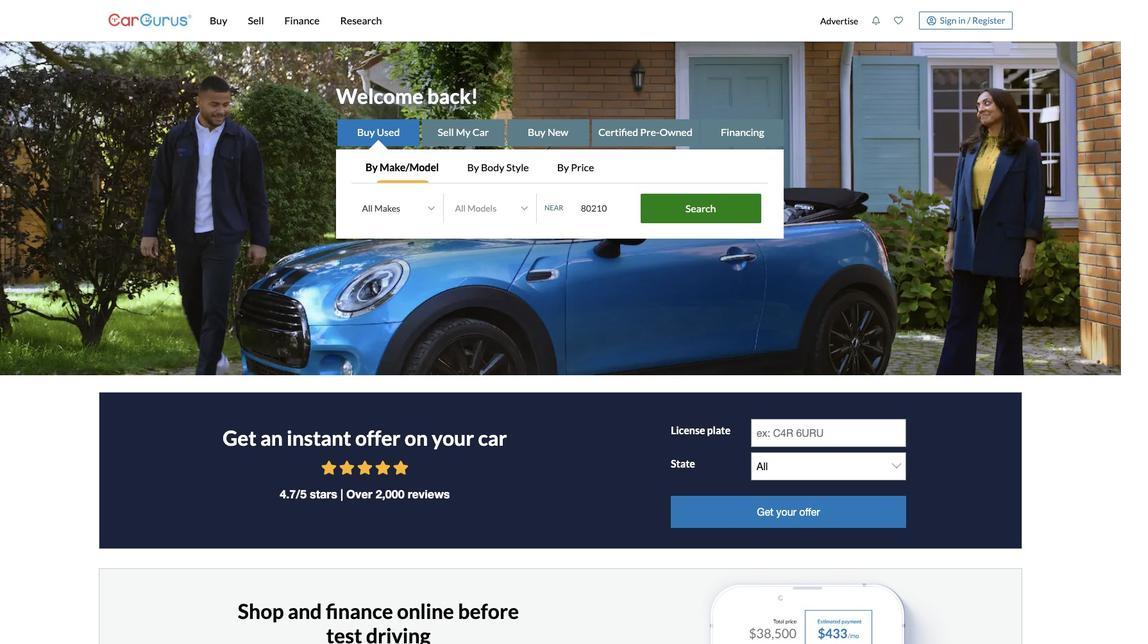 Task type: vqa. For each thing, say whether or not it's contained in the screenshot.
the "your" to the right
yes



Task type: describe. For each thing, give the bounding box(es) containing it.
stars
[[310, 487, 338, 501]]

0 horizontal spatial offer
[[355, 425, 401, 450]]

sell for sell my car
[[438, 125, 454, 138]]

get your offer button
[[671, 496, 907, 528]]

pre-
[[641, 125, 660, 138]]

car
[[478, 425, 507, 450]]

on
[[405, 425, 428, 450]]

4.7/5 stars | over 2,000 reviews
[[280, 487, 450, 501]]

sell my car
[[438, 125, 489, 138]]

plate
[[707, 424, 731, 436]]

license
[[671, 424, 705, 436]]

by for by price
[[557, 161, 569, 173]]

new
[[548, 125, 569, 138]]

get your offer
[[757, 506, 821, 518]]

menu bar containing buy
[[192, 0, 814, 41]]

open notifications image
[[872, 16, 881, 25]]

0 vertical spatial your
[[432, 425, 474, 450]]

2,000
[[376, 487, 405, 501]]

and
[[288, 599, 322, 624]]

reviews
[[408, 487, 450, 501]]

make/model
[[380, 161, 439, 173]]

/
[[968, 15, 971, 26]]

financing
[[721, 125, 765, 138]]

certified pre-owned
[[599, 125, 693, 138]]

driving
[[366, 623, 431, 644]]

user icon image
[[927, 16, 937, 25]]

buy for buy used
[[357, 125, 375, 138]]

sign
[[940, 15, 957, 26]]

shop
[[238, 599, 284, 624]]

License plate field
[[751, 419, 907, 447]]

finance
[[285, 14, 320, 26]]

advertise link
[[814, 3, 866, 39]]

online
[[397, 599, 454, 624]]

finance button
[[274, 0, 330, 41]]

offer inside button
[[800, 506, 821, 518]]

research
[[340, 14, 382, 26]]

Zip telephone field
[[573, 195, 638, 221]]

near
[[545, 204, 564, 212]]

buy for buy
[[210, 14, 227, 26]]

get an instant offer on your car
[[223, 425, 507, 450]]

your inside get your offer button
[[777, 506, 797, 518]]

welcome
[[336, 84, 424, 109]]

advertise
[[821, 15, 859, 26]]

used
[[377, 125, 400, 138]]

sign in / register
[[940, 15, 1006, 26]]

by for by make/model
[[366, 161, 378, 173]]

certified
[[599, 125, 639, 138]]

style
[[507, 161, 529, 173]]

register
[[973, 15, 1006, 26]]

car
[[473, 125, 489, 138]]

price
[[571, 161, 594, 173]]

finance
[[326, 599, 393, 624]]



Task type: locate. For each thing, give the bounding box(es) containing it.
your
[[432, 425, 474, 450], [777, 506, 797, 518]]

get inside button
[[757, 506, 774, 518]]

0 horizontal spatial buy
[[210, 14, 227, 26]]

offer
[[355, 425, 401, 450], [800, 506, 821, 518]]

body
[[481, 161, 505, 173]]

state
[[671, 457, 696, 470]]

4.7/5
[[280, 487, 307, 501]]

back!
[[428, 84, 479, 109]]

in
[[959, 15, 966, 26]]

sell left my
[[438, 125, 454, 138]]

1 vertical spatial offer
[[800, 506, 821, 518]]

1 horizontal spatial by
[[467, 161, 479, 173]]

|
[[341, 487, 343, 501]]

None submit
[[641, 194, 761, 223]]

0 horizontal spatial sell
[[248, 14, 264, 26]]

get
[[223, 425, 257, 450], [757, 506, 774, 518]]

1 vertical spatial sell
[[438, 125, 454, 138]]

1 by from the left
[[366, 161, 378, 173]]

sign in / register link
[[919, 12, 1013, 30]]

1 horizontal spatial your
[[777, 506, 797, 518]]

by make/model
[[366, 161, 439, 173]]

1 horizontal spatial offer
[[800, 506, 821, 518]]

sell
[[248, 14, 264, 26], [438, 125, 454, 138]]

buy left new
[[528, 125, 546, 138]]

buy
[[210, 14, 227, 26], [357, 125, 375, 138], [528, 125, 546, 138]]

0 horizontal spatial by
[[366, 161, 378, 173]]

menu containing sign in / register
[[814, 3, 1013, 39]]

1 horizontal spatial buy
[[357, 125, 375, 138]]

buy for buy new
[[528, 125, 546, 138]]

license plate
[[671, 424, 731, 436]]

my
[[456, 125, 471, 138]]

1 horizontal spatial sell
[[438, 125, 454, 138]]

cargurus logo homepage link link
[[108, 2, 192, 39]]

3 by from the left
[[557, 161, 569, 173]]

by price
[[557, 161, 594, 173]]

saved cars image
[[895, 16, 904, 25]]

2 by from the left
[[467, 161, 479, 173]]

menu
[[814, 3, 1013, 39]]

over
[[347, 487, 373, 501]]

by body style
[[467, 161, 529, 173]]

by left price
[[557, 161, 569, 173]]

buy left used
[[357, 125, 375, 138]]

test
[[326, 623, 362, 644]]

before
[[458, 599, 519, 624]]

0 vertical spatial get
[[223, 425, 257, 450]]

0 horizontal spatial get
[[223, 425, 257, 450]]

by for by body style
[[467, 161, 479, 173]]

get for get your offer
[[757, 506, 774, 518]]

buy used
[[357, 125, 400, 138]]

sell right buy popup button
[[248, 14, 264, 26]]

by left body
[[467, 161, 479, 173]]

1 vertical spatial get
[[757, 506, 774, 518]]

1 horizontal spatial get
[[757, 506, 774, 518]]

sell for sell
[[248, 14, 264, 26]]

research button
[[330, 0, 392, 41]]

by
[[366, 161, 378, 173], [467, 161, 479, 173], [557, 161, 569, 173]]

buy new
[[528, 125, 569, 138]]

2 horizontal spatial by
[[557, 161, 569, 173]]

buy inside popup button
[[210, 14, 227, 26]]

by down the buy used
[[366, 161, 378, 173]]

buy button
[[200, 0, 238, 41]]

welcome back!
[[336, 84, 479, 109]]

2 horizontal spatial buy
[[528, 125, 546, 138]]

0 vertical spatial offer
[[355, 425, 401, 450]]

instant
[[287, 425, 351, 450]]

buy left sell dropdown button
[[210, 14, 227, 26]]

sell button
[[238, 0, 274, 41]]

get for get an instant offer on your car
[[223, 425, 257, 450]]

0 horizontal spatial your
[[432, 425, 474, 450]]

menu bar
[[192, 0, 814, 41]]

cargurus logo homepage link image
[[108, 2, 192, 39]]

sell inside sell dropdown button
[[248, 14, 264, 26]]

shop and finance online before test driving
[[238, 599, 519, 644]]

an
[[261, 425, 283, 450]]

owned
[[660, 125, 693, 138]]

1 vertical spatial your
[[777, 506, 797, 518]]

0 vertical spatial sell
[[248, 14, 264, 26]]



